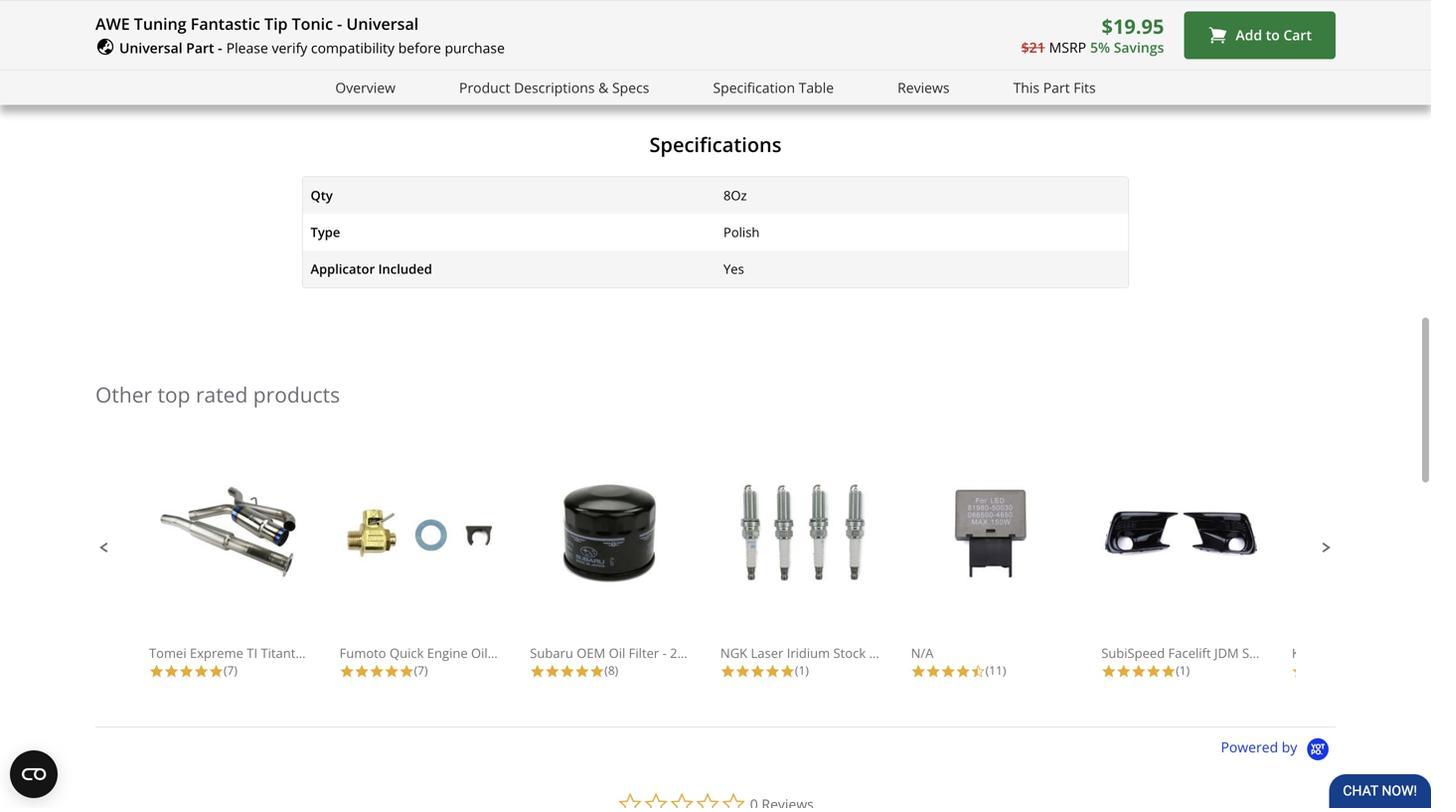 Task type: vqa. For each thing, say whether or not it's contained in the screenshot.
Heat
yes



Task type: describe. For each thing, give the bounding box(es) containing it.
10 star image from the left
[[750, 664, 765, 679]]

subispeed facelift jdm style drl +...
[[1102, 644, 1320, 662]]

specification table
[[713, 78, 834, 97]]

expreme
[[190, 644, 243, 662]]

tips.
[[706, 1, 740, 22]]

tomei expreme ti titantium cat-back... link
[[149, 480, 385, 662]]

aluminum
[[1325, 644, 1388, 662]]

specification table link
[[713, 76, 834, 99]]

ngk
[[721, 644, 748, 662]]

awe's
[[196, 1, 243, 22]]

half star image
[[971, 664, 986, 679]]

4 star image from the left
[[340, 664, 355, 679]]

(1) for laser
[[795, 662, 809, 678]]

12 star image from the left
[[1131, 664, 1146, 679]]

subispeed
[[1102, 644, 1165, 662]]

other
[[95, 380, 152, 408]]

powered
[[1221, 737, 1278, 756]]

back...
[[346, 644, 385, 662]]

valve...
[[527, 644, 570, 662]]

7 total reviews element for quick
[[340, 662, 499, 679]]

titanium
[[562, 1, 631, 22]]

jdm
[[1215, 644, 1239, 662]]

range...
[[901, 644, 949, 662]]

rated
[[196, 380, 248, 408]]

(7) for expreme
[[224, 662, 238, 678]]

1 horizontal spatial tonic
[[352, 1, 395, 22]]

to inside "button"
[[1266, 25, 1280, 44]]

3 star image from the left
[[369, 664, 384, 679]]

included
[[378, 260, 432, 278]]

reviews link
[[898, 76, 950, 99]]

part for this
[[1043, 78, 1070, 97]]

ti
[[247, 644, 258, 662]]

safe
[[447, 1, 480, 22]]

style
[[1242, 644, 1271, 662]]

$19.95 $21 msrp 5% savings
[[1022, 13, 1164, 57]]

8 total reviews element
[[530, 662, 689, 679]]

titantium
[[261, 644, 319, 662]]

overview
[[335, 78, 396, 97]]

n/a
[[911, 644, 934, 662]]

0 vertical spatial universal
[[346, 13, 419, 34]]

part for universal
[[186, 38, 214, 57]]

applicator
[[311, 260, 375, 278]]

burnt
[[657, 1, 702, 22]]

specifications
[[650, 131, 782, 158]]

0 horizontal spatial tip
[[264, 13, 288, 34]]

use
[[505, 1, 533, 22]]

this part fits
[[1013, 78, 1096, 97]]

savings
[[1114, 38, 1164, 57]]

powered by
[[1221, 737, 1301, 756]]

1 horizontal spatial -
[[337, 13, 342, 34]]

oil inside 'link'
[[609, 644, 626, 662]]

tomei
[[149, 644, 186, 662]]

drl
[[1275, 644, 1299, 662]]

fumoto
[[340, 644, 386, 662]]

7 total reviews element for expreme
[[149, 662, 308, 679]]

iridium
[[787, 644, 830, 662]]

fumoto quick engine oil drain valve... link
[[340, 480, 570, 662]]

by
[[1282, 737, 1298, 756]]

14 star image from the left
[[1102, 664, 1116, 679]]

subaru
[[530, 644, 573, 662]]

products
[[253, 380, 340, 408]]

$19.95
[[1102, 13, 1164, 40]]

fantastic right tuning
[[191, 13, 260, 34]]

heat
[[869, 644, 898, 662]]

0 vertical spatial please
[[95, 1, 147, 22]]

before
[[398, 38, 441, 57]]

1 empty star image from the left
[[695, 787, 721, 808]]

drain
[[491, 644, 524, 662]]

qty
[[311, 186, 333, 204]]

cart
[[1284, 25, 1312, 44]]

msrp
[[1049, 38, 1086, 57]]

(1) for facelift
[[1176, 662, 1190, 678]]

8 star image from the left
[[721, 664, 735, 679]]

applicator included
[[311, 260, 432, 278]]

1 star image from the left
[[149, 664, 164, 679]]

1 horizontal spatial tip
[[324, 1, 348, 22]]

tomei expreme ti titantium cat-back...
[[149, 644, 385, 662]]

wrx
[[710, 644, 738, 662]]

11 total reviews element
[[911, 662, 1070, 679]]

awe
[[95, 13, 130, 34]]

powered by link
[[1221, 737, 1336, 762]]

ngk laser iridium stock heat range...
[[721, 644, 949, 662]]

oem
[[577, 644, 606, 662]]

reviews
[[898, 78, 950, 97]]

overview link
[[335, 76, 396, 99]]

universal part - please verify compatibility before purchase
[[119, 38, 505, 57]]

10 star image from the left
[[780, 664, 795, 679]]

specification
[[713, 78, 795, 97]]

12 star image from the left
[[941, 664, 956, 679]]

13 star image from the left
[[956, 664, 971, 679]]



Task type: locate. For each thing, give the bounding box(es) containing it.
tip
[[324, 1, 348, 22], [264, 13, 288, 34]]

2015+
[[670, 644, 707, 662]]

1 vertical spatial part
[[1043, 78, 1070, 97]]

oil left drain
[[471, 644, 488, 662]]

please
[[95, 1, 147, 22], [226, 38, 268, 57]]

1 1 total reviews element from the left
[[721, 662, 880, 679]]

0 horizontal spatial tonic
[[292, 13, 333, 34]]

polish
[[724, 223, 760, 241]]

awe tuning fantastic tip tonic - universal
[[95, 13, 419, 34]]

1 horizontal spatial 1 total reviews element
[[1102, 662, 1261, 679]]

- down awe's
[[218, 38, 222, 57]]

0 horizontal spatial to
[[484, 1, 501, 22]]

16 star image from the left
[[1161, 664, 1176, 679]]

add to cart
[[1236, 25, 1312, 44]]

1 star image from the left
[[164, 664, 179, 679]]

- up the compatibility
[[337, 13, 342, 34]]

quick
[[390, 644, 424, 662]]

universal
[[346, 13, 419, 34], [119, 38, 183, 57]]

13 star image from the left
[[1146, 664, 1161, 679]]

0 horizontal spatial oil
[[471, 644, 488, 662]]

7 star image from the left
[[575, 664, 590, 679]]

this
[[1013, 78, 1040, 97]]

3 star image from the left
[[194, 664, 209, 679]]

compatibility
[[311, 38, 395, 57]]

15 star image from the left
[[1116, 664, 1131, 679]]

+...
[[1302, 644, 1320, 662]]

empty star image
[[617, 787, 643, 808], [643, 787, 669, 808], [669, 787, 695, 808]]

0 vertical spatial part
[[186, 38, 214, 57]]

8 star image from the left
[[590, 664, 605, 679]]

fantastic up verify
[[247, 1, 320, 22]]

cat-
[[322, 644, 346, 662]]

open widget image
[[10, 750, 58, 798]]

product descriptions & specs link
[[459, 76, 650, 99]]

11 star image from the left
[[926, 664, 941, 679]]

on
[[537, 1, 557, 22]]

fumoto quick engine oil drain valve...
[[340, 644, 570, 662]]

8oz
[[724, 186, 747, 204]]

(11)
[[986, 662, 1006, 678]]

5 star image from the left
[[355, 664, 369, 679]]

2 star image from the left
[[209, 664, 224, 679]]

tonic left is
[[352, 1, 395, 22]]

(1)
[[795, 662, 809, 678], [1176, 662, 1190, 678]]

racing
[[1391, 644, 1431, 662]]

empty star image
[[695, 787, 721, 808], [721, 787, 747, 808]]

1 vertical spatial to
[[1266, 25, 1280, 44]]

1 total reviews element for laser
[[721, 662, 880, 679]]

7 star image from the left
[[560, 664, 575, 679]]

4 star image from the left
[[384, 664, 399, 679]]

3 total reviews element
[[1292, 662, 1431, 679]]

1 horizontal spatial (1)
[[1176, 662, 1190, 678]]

subaru oem oil filter - 2015+ wrx link
[[530, 480, 738, 662]]

universal up the compatibility
[[346, 13, 419, 34]]

universal down tuning
[[119, 38, 183, 57]]

1 total reviews element
[[721, 662, 880, 679], [1102, 662, 1261, 679]]

1 (7) from the left
[[224, 662, 238, 678]]

6 star image from the left
[[545, 664, 560, 679]]

tonic up universal part - please verify compatibility before purchase
[[292, 13, 333, 34]]

-
[[337, 13, 342, 34], [218, 38, 222, 57], [663, 644, 667, 662]]

table
[[799, 78, 834, 97]]

9 star image from the left
[[765, 664, 780, 679]]

koyo
[[1292, 644, 1322, 662]]

1 total reviews element for facelift
[[1102, 662, 1261, 679]]

oil
[[471, 644, 488, 662], [609, 644, 626, 662]]

2 empty star image from the left
[[643, 787, 669, 808]]

(7) left ti
[[224, 662, 238, 678]]

2 7 total reviews element from the left
[[340, 662, 499, 679]]

laser
[[751, 644, 784, 662]]

1 horizontal spatial please
[[226, 38, 268, 57]]

type
[[311, 223, 340, 241]]

to left use
[[484, 1, 501, 22]]

stock
[[834, 644, 866, 662]]

this part fits link
[[1013, 76, 1096, 99]]

1 horizontal spatial oil
[[609, 644, 626, 662]]

(7) right back...
[[414, 662, 428, 678]]

&
[[599, 78, 609, 97]]

(1) left jdm
[[1176, 662, 1190, 678]]

(1) right laser
[[795, 662, 809, 678]]

2 (1) from the left
[[1176, 662, 1190, 678]]

5 star image from the left
[[530, 664, 545, 679]]

- inside subaru oem oil filter - 2015+ wrx 'link'
[[663, 644, 667, 662]]

part down awe's
[[186, 38, 214, 57]]

verify
[[272, 38, 307, 57]]

1 7 total reviews element from the left
[[149, 662, 308, 679]]

subaru oem oil filter - 2015+ wrx
[[530, 644, 738, 662]]

subispeed facelift jdm style drl +... link
[[1102, 480, 1320, 662]]

2 oil from the left
[[609, 644, 626, 662]]

fits
[[1074, 78, 1096, 97]]

please left "note:"
[[95, 1, 147, 22]]

engine
[[427, 644, 468, 662]]

tip up the compatibility
[[324, 1, 348, 22]]

1 horizontal spatial 7 total reviews element
[[340, 662, 499, 679]]

(8)
[[605, 662, 619, 678]]

2 empty star image from the left
[[721, 787, 747, 808]]

koyo aluminum racing link
[[1292, 480, 1431, 662]]

2 (7) from the left
[[414, 662, 428, 678]]

please note: awe's fantastic tip tonic is not safe to use on titanium or burnt tips.
[[95, 1, 740, 22]]

$21
[[1022, 38, 1045, 57]]

oil right 'oem'
[[609, 644, 626, 662]]

star image
[[164, 664, 179, 679], [209, 664, 224, 679], [369, 664, 384, 679], [384, 664, 399, 679], [530, 664, 545, 679], [545, 664, 560, 679], [575, 664, 590, 679], [721, 664, 735, 679], [735, 664, 750, 679], [750, 664, 765, 679], [911, 664, 926, 679], [1131, 664, 1146, 679], [1146, 664, 1161, 679], [1292, 664, 1307, 679]]

2 vertical spatial -
[[663, 644, 667, 662]]

1 horizontal spatial (7)
[[414, 662, 428, 678]]

2 horizontal spatial -
[[663, 644, 667, 662]]

tuning
[[134, 13, 187, 34]]

0 horizontal spatial please
[[95, 1, 147, 22]]

9 star image from the left
[[735, 664, 750, 679]]

please down awe tuning fantastic tip tonic - universal
[[226, 38, 268, 57]]

koyo aluminum racing 
[[1292, 644, 1431, 662]]

1 vertical spatial universal
[[119, 38, 183, 57]]

part left the fits
[[1043, 78, 1070, 97]]

ngk laser iridium stock heat range... link
[[721, 480, 949, 662]]

1 empty star image from the left
[[617, 787, 643, 808]]

1 vertical spatial -
[[218, 38, 222, 57]]

7 total reviews element
[[149, 662, 308, 679], [340, 662, 499, 679]]

descriptions
[[514, 78, 595, 97]]

0 horizontal spatial 1 total reviews element
[[721, 662, 880, 679]]

fantastic
[[247, 1, 320, 22], [191, 13, 260, 34]]

tonic
[[352, 1, 395, 22], [292, 13, 333, 34]]

yes
[[724, 260, 744, 278]]

3 empty star image from the left
[[669, 787, 695, 808]]

or
[[635, 1, 652, 22]]

0 horizontal spatial (7)
[[224, 662, 238, 678]]

5%
[[1090, 38, 1110, 57]]

1 horizontal spatial universal
[[346, 13, 419, 34]]

product
[[459, 78, 510, 97]]

14 star image from the left
[[1292, 664, 1307, 679]]

to right add
[[1266, 25, 1280, 44]]

product descriptions & specs
[[459, 78, 650, 97]]

note:
[[151, 1, 192, 22]]

11 star image from the left
[[911, 664, 926, 679]]

1 horizontal spatial part
[[1043, 78, 1070, 97]]

0 vertical spatial -
[[337, 13, 342, 34]]

n/a link
[[911, 480, 1070, 662]]

0 horizontal spatial -
[[218, 38, 222, 57]]

2 1 total reviews element from the left
[[1102, 662, 1261, 679]]

0 horizontal spatial (1)
[[795, 662, 809, 678]]

top
[[158, 380, 190, 408]]

tip up verify
[[264, 13, 288, 34]]

part
[[186, 38, 214, 57], [1043, 78, 1070, 97]]

star image
[[149, 664, 164, 679], [179, 664, 194, 679], [194, 664, 209, 679], [340, 664, 355, 679], [355, 664, 369, 679], [399, 664, 414, 679], [560, 664, 575, 679], [590, 664, 605, 679], [765, 664, 780, 679], [780, 664, 795, 679], [926, 664, 941, 679], [941, 664, 956, 679], [956, 664, 971, 679], [1102, 664, 1116, 679], [1116, 664, 1131, 679], [1161, 664, 1176, 679]]

0 horizontal spatial universal
[[119, 38, 183, 57]]

filter
[[629, 644, 659, 662]]

- right the filter
[[663, 644, 667, 662]]

not
[[416, 1, 443, 22]]

(7) for quick
[[414, 662, 428, 678]]

2 star image from the left
[[179, 664, 194, 679]]

1 (1) from the left
[[795, 662, 809, 678]]

6 star image from the left
[[399, 664, 414, 679]]

add
[[1236, 25, 1262, 44]]

1 horizontal spatial to
[[1266, 25, 1280, 44]]

(7)
[[224, 662, 238, 678], [414, 662, 428, 678]]

other top rated products
[[95, 380, 340, 408]]

0 vertical spatial to
[[484, 1, 501, 22]]

1 oil from the left
[[471, 644, 488, 662]]

specs
[[612, 78, 650, 97]]

1 vertical spatial please
[[226, 38, 268, 57]]

0 horizontal spatial 7 total reviews element
[[149, 662, 308, 679]]

facelift
[[1169, 644, 1211, 662]]

0 horizontal spatial part
[[186, 38, 214, 57]]

add to cart button
[[1184, 11, 1336, 59]]



